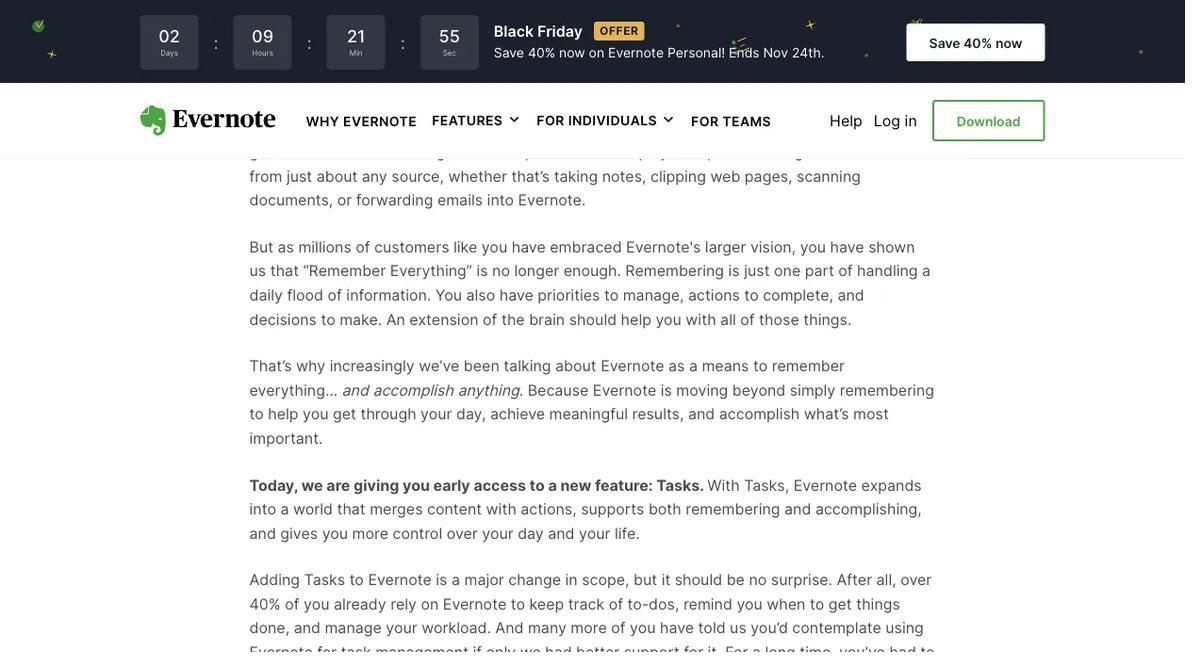 Task type: vqa. For each thing, say whether or not it's contained in the screenshot.


Task type: describe. For each thing, give the bounding box(es) containing it.
tasks,
[[744, 476, 790, 495]]

emails
[[438, 191, 483, 209]]

led
[[468, 143, 489, 161]]

world
[[293, 500, 333, 519]]

to up already
[[350, 571, 364, 590]]

part
[[805, 262, 835, 280]]

should inside but as millions of customers like you have embraced evernote's larger vision, you have shown us that "remember everything" is no longer enough. remembering is just one part of handling a daily flood of information. you also have priorities to manage, actions to complete, and decisions to make. an extension of the brain should help you with all of those things.
[[569, 310, 617, 329]]

55 sec
[[439, 26, 460, 57]]

you up support
[[630, 619, 656, 638]]

new
[[561, 476, 592, 495]]

is inside . because evernote is moving beyond simply remembering to help you get through your day, achieve meaningful results, and accomplish what's most important.
[[661, 381, 672, 399]]

you've
[[840, 644, 886, 653]]

evernote logo image
[[140, 105, 276, 136]]

21 min
[[347, 26, 365, 57]]

and down actions, on the left of the page
[[548, 524, 575, 543]]

a left new
[[548, 476, 557, 495]]

words:
[[526, 94, 573, 113]]

embraced
[[550, 238, 622, 256]]

your left day
[[482, 524, 514, 543]]

teams
[[723, 113, 772, 129]]

friday
[[538, 22, 583, 40]]

dos,
[[649, 595, 680, 614]]

save for save 40% now
[[930, 35, 961, 51]]

hours
[[252, 48, 273, 57]]

the inside but as millions of customers like you have embraced evernote's larger vision, you have shown us that "remember everything" is no longer enough. remembering is just one part of handling a daily flood of information. you also have priorities to manage, actions to complete, and decisions to make. an extension of the brain should help you with all of those things.
[[502, 310, 525, 329]]

1 : from the left
[[214, 32, 218, 53]]

should inside adding tasks to evernote is a major change in scope, but it should be no surprise. after all, over 40% of you already rely on evernote to keep track of to-dos, remind you when to get things done, and manage your workload. and many more of you have told us you'd contemplate using evernote for task management if only we had better support for it. for a long time, you've had
[[675, 571, 723, 590]]

to-
[[628, 595, 649, 614]]

to inside the story of evernote begins with two words: "remember everything." born from the idea of software as an extension of the human brain, this mission gave us a long-term roadmap and guided our decision making. it led to a product that helps you capture and organize information from just about any source, whether that's taking notes, clipping web pages, scanning documents, or forwarding emails into evernote.
[[494, 143, 508, 161]]

whether
[[448, 167, 507, 185]]

but as millions of customers like you have embraced evernote's larger vision, you have shown us that "remember everything" is no longer enough. remembering is just one part of handling a daily flood of information. you also have priorities to manage, actions to complete, and decisions to make. an extension of the brain should help you with all of those things.
[[249, 238, 931, 329]]

a up capture in the top right of the page
[[723, 119, 731, 137]]

better
[[576, 644, 620, 653]]

merges
[[370, 500, 423, 519]]

all,
[[877, 571, 897, 590]]

with tasks, evernote expands into a world that merges content with actions, supports both remembering and accomplishing, and gives you more control over your day and your life.
[[249, 476, 922, 543]]

clipping
[[651, 167, 706, 185]]

you right like
[[482, 238, 508, 256]]

in inside adding tasks to evernote is a major change in scope, but it should be no surprise. after all, over 40% of you already rely on evernote to keep track of to-dos, remind you when to get things done, and manage your workload. and many more of you have told us you'd contemplate using evernote for task management if only we had better support for it. for a long time, you've had
[[566, 571, 578, 590]]

more inside adding tasks to evernote is a major change in scope, but it should be no surprise. after all, over 40% of you already rely on evernote to keep track of to-dos, remind you when to get things done, and manage your workload. and many more of you have told us you'd contemplate using evernote for task management if only we had better support for it. for a long time, you've had
[[571, 619, 607, 638]]

of right 'all'
[[741, 310, 755, 329]]

and left "gives"
[[249, 524, 276, 543]]

and accomplish anything
[[342, 381, 520, 399]]

everything."
[[665, 94, 750, 113]]

or
[[337, 191, 352, 209]]

meaningful
[[550, 405, 628, 424]]

keep
[[530, 595, 564, 614]]

tasks.
[[657, 476, 704, 495]]

larger
[[705, 238, 746, 256]]

why
[[296, 357, 326, 375]]

a down human
[[512, 143, 521, 161]]

2 horizontal spatial the
[[829, 94, 853, 113]]

a down you'd
[[753, 644, 761, 653]]

is up also
[[477, 262, 488, 280]]

that's
[[512, 167, 550, 185]]

just inside but as millions of customers like you have embraced evernote's larger vision, you have shown us that "remember everything" is no longer enough. remembering is just one part of handling a daily flood of information. you also have priorities to manage, actions to complete, and decisions to make. an extension of the brain should help you with all of those things.
[[744, 262, 770, 280]]

you up merges
[[403, 476, 430, 495]]

about inside that's why increasingly we've been talking about evernote as a means to remember everything…
[[556, 357, 597, 375]]

for individuals
[[537, 112, 657, 128]]

and inside adding tasks to evernote is a major change in scope, but it should be no surprise. after all, over 40% of you already rely on evernote to keep track of to-dos, remind you when to get things done, and manage your workload. and many more of you have told us you'd contemplate using evernote for task management if only we had better support for it. for a long time, you've had
[[294, 619, 321, 638]]

evernote inside . because evernote is moving beyond simply remembering to help you get through your day, achieve meaningful results, and accomplish what's most important.
[[593, 381, 657, 399]]

begins
[[408, 94, 456, 113]]

remind
[[684, 595, 733, 614]]

accomplish inside . because evernote is moving beyond simply remembering to help you get through your day, achieve meaningful results, and accomplish what's most important.
[[719, 405, 800, 424]]

story
[[281, 94, 318, 113]]

you inside with tasks, evernote expands into a world that merges content with actions, supports both remembering and accomplishing, and gives you more control over your day and your life.
[[322, 524, 348, 543]]

you'd
[[751, 619, 788, 638]]

into inside with tasks, evernote expands into a world that merges content with actions, supports both remembering and accomplishing, and gives you more control over your day and your life.
[[249, 500, 276, 519]]

no inside but as millions of customers like you have embraced evernote's larger vision, you have shown us that "remember everything" is no longer enough. remembering is just one part of handling a daily flood of information. you also have priorities to manage, actions to complete, and decisions to make. an extension of the brain should help you with all of those things.
[[492, 262, 510, 280]]

is down larger at the top right
[[729, 262, 740, 280]]

with inside with tasks, evernote expands into a world that merges content with actions, supports both remembering and accomplishing, and gives you more control over your day and your life.
[[486, 500, 517, 519]]

and up "information"
[[878, 119, 904, 137]]

save 40% now link
[[907, 24, 1046, 61]]

pages,
[[745, 167, 793, 185]]

1 for from the left
[[317, 644, 337, 653]]

our
[[303, 143, 326, 161]]

handling
[[858, 262, 918, 280]]

0 horizontal spatial we
[[302, 476, 323, 495]]

55
[[439, 26, 460, 46]]

save for save 40% now on evernote personal! ends nov 24th.
[[494, 45, 524, 61]]

0 vertical spatial in
[[905, 111, 918, 130]]

documents,
[[249, 191, 333, 209]]

surprise.
[[771, 571, 833, 590]]

of left to- at the bottom of page
[[609, 595, 623, 614]]

only
[[486, 644, 516, 653]]

have up part
[[831, 238, 865, 256]]

the
[[249, 94, 277, 113]]

your inside adding tasks to evernote is a major change in scope, but it should be no surprise. after all, over 40% of you already rely on evernote to keep track of to-dos, remind you when to get things done, and manage your workload. and many more of you have told us you'd contemplate using evernote for task management if only we had better support for it. for a long time, you've had
[[386, 619, 418, 638]]

offer
[[600, 24, 639, 38]]

to down surprise.
[[810, 595, 825, 614]]

we inside adding tasks to evernote is a major change in scope, but it should be no surprise. after all, over 40% of you already rely on evernote to keep track of to-dos, remind you when to get things done, and manage your workload. and many more of you have told us you'd contemplate using evernote for task management if only we had better support for it. for a long time, you've had
[[520, 644, 541, 653]]

increasingly
[[330, 357, 415, 375]]

to up "and"
[[511, 595, 525, 614]]

as inside the story of evernote begins with two words: "remember everything." born from the idea of software as an extension of the human brain, this mission gave us a long-term roadmap and guided our decision making. it led to a product that helps you capture and organize information from just about any source, whether that's taking notes, clipping web pages, scanning documents, or forwarding emails into evernote.
[[316, 119, 333, 137]]

0 horizontal spatial from
[[249, 167, 282, 185]]

those
[[759, 310, 800, 329]]

to inside that's why increasingly we've been talking about evernote as a means to remember everything…
[[754, 357, 768, 375]]

your down supports
[[579, 524, 611, 543]]

life.
[[615, 524, 640, 543]]

you
[[436, 286, 462, 304]]

now for save 40% now on evernote personal! ends nov 24th.
[[559, 45, 585, 61]]

both
[[649, 500, 682, 519]]

things
[[857, 595, 901, 614]]

to up actions, on the left of the page
[[530, 476, 545, 495]]

for inside adding tasks to evernote is a major change in scope, but it should be no surprise. after all, over 40% of you already rely on evernote to keep track of to-dos, remind you when to get things done, and manage your workload. and many more of you have told us you'd contemplate using evernote for task management if only we had better support for it. for a long time, you've had
[[725, 644, 748, 653]]

priorities
[[538, 286, 600, 304]]

done,
[[249, 619, 290, 638]]

things.
[[804, 310, 852, 329]]

why
[[306, 113, 340, 129]]

you down be
[[737, 595, 763, 614]]

with
[[708, 476, 740, 495]]

today, we are giving you early access to a new feature: tasks.
[[249, 476, 708, 495]]

it.
[[708, 644, 721, 653]]

and down tasks,
[[785, 500, 812, 519]]

longer
[[515, 262, 560, 280]]

just inside the story of evernote begins with two words: "remember everything." born from the idea of software as an extension of the human brain, this mission gave us a long-term roadmap and guided our decision making. it led to a product that helps you capture and organize information from just about any source, whether that's taking notes, clipping web pages, scanning documents, or forwarding emails into evernote.
[[287, 167, 312, 185]]

of down begins at the left
[[432, 119, 446, 137]]

black friday
[[494, 22, 583, 40]]

into inside the story of evernote begins with two words: "remember everything." born from the idea of software as an extension of the human brain, this mission gave us a long-term roadmap and guided our decision making. it led to a product that helps you capture and organize information from just about any source, whether that's taking notes, clipping web pages, scanning documents, or forwarding emails into evernote.
[[487, 191, 514, 209]]

organize
[[780, 143, 841, 161]]

features
[[432, 112, 503, 128]]

evernote's
[[626, 238, 701, 256]]

to left make.
[[321, 310, 336, 329]]

nov
[[764, 45, 789, 61]]

of down adding
[[285, 595, 300, 614]]

40% for save 40% now
[[964, 35, 993, 51]]

and
[[496, 619, 524, 638]]

information.
[[347, 286, 431, 304]]

no inside adding tasks to evernote is a major change in scope, but it should be no surprise. after all, over 40% of you already rely on evernote to keep track of to-dos, remind you when to get things done, and manage your workload. and many more of you have told us you'd contemplate using evernote for task management if only we had better support for it. for a long time, you've had
[[749, 571, 767, 590]]

expands
[[862, 476, 922, 495]]

but
[[634, 571, 658, 590]]

many
[[528, 619, 567, 638]]

after
[[837, 571, 873, 590]]

gives
[[280, 524, 318, 543]]

is inside adding tasks to evernote is a major change in scope, but it should be no surprise. after all, over 40% of you already rely on evernote to keep track of to-dos, remind you when to get things done, and manage your workload. and many more of you have told us you'd contemplate using evernote for task management if only we had better support for it. for a long time, you've had
[[436, 571, 448, 590]]

told
[[699, 619, 726, 638]]

evernote inside the story of evernote begins with two words: "remember everything." born from the idea of software as an extension of the human brain, this mission gave us a long-term roadmap and guided our decision making. it led to a product that helps you capture and organize information from just about any source, whether that's taking notes, clipping web pages, scanning documents, or forwarding emails into evernote.
[[341, 94, 404, 113]]

of right millions
[[356, 238, 370, 256]]

40% for save 40% now on evernote personal! ends nov 24th.
[[528, 45, 556, 61]]

of right flood
[[328, 286, 342, 304]]

evernote.
[[518, 191, 586, 209]]

today,
[[249, 476, 298, 495]]

already
[[334, 595, 386, 614]]

of right part
[[839, 262, 853, 280]]

21
[[347, 26, 365, 46]]

notes,
[[602, 167, 647, 185]]

you down manage,
[[656, 310, 682, 329]]

be
[[727, 571, 745, 590]]



Task type: locate. For each thing, give the bounding box(es) containing it.
to right led
[[494, 143, 508, 161]]

of down also
[[483, 310, 497, 329]]

should up remind
[[675, 571, 723, 590]]

1 vertical spatial accomplish
[[719, 405, 800, 424]]

for for for teams
[[691, 113, 719, 129]]

1 horizontal spatial from
[[792, 94, 825, 113]]

contemplate
[[793, 619, 882, 638]]

1 horizontal spatial more
[[571, 619, 607, 638]]

you down world
[[322, 524, 348, 543]]

0 horizontal spatial no
[[492, 262, 510, 280]]

0 vertical spatial on
[[589, 45, 605, 61]]

manage,
[[623, 286, 684, 304]]

gave
[[664, 119, 698, 137]]

2 : from the left
[[307, 32, 312, 53]]

brain
[[529, 310, 565, 329]]

40% inside adding tasks to evernote is a major change in scope, but it should be no surprise. after all, over 40% of you already rely on evernote to keep track of to-dos, remind you when to get things done, and manage your workload. and many more of you have told us you'd contemplate using evernote for task management if only we had better support for it. for a long time, you've had
[[249, 595, 281, 614]]

: left 55 sec
[[401, 32, 405, 53]]

0 horizontal spatial 40%
[[249, 595, 281, 614]]

"remember up mission
[[578, 94, 661, 113]]

1 vertical spatial as
[[278, 238, 294, 256]]

for down "everything.""
[[691, 113, 719, 129]]

for up the product
[[537, 112, 565, 128]]

0 horizontal spatial the
[[451, 119, 474, 137]]

remembering down with
[[686, 500, 781, 519]]

black
[[494, 22, 534, 40]]

on inside adding tasks to evernote is a major change in scope, but it should be no surprise. after all, over 40% of you already rely on evernote to keep track of to-dos, remind you when to get things done, and manage your workload. and many more of you have told us you'd contemplate using evernote for task management if only we had better support for it. for a long time, you've had
[[421, 595, 439, 614]]

on right rely
[[421, 595, 439, 614]]

0 vertical spatial with
[[460, 94, 491, 113]]

you down the tasks
[[304, 595, 330, 614]]

a inside with tasks, evernote expands into a world that merges content with actions, supports both remembering and accomplishing, and gives you more control over your day and your life.
[[281, 500, 289, 519]]

born
[[755, 94, 788, 113]]

0 vertical spatial as
[[316, 119, 333, 137]]

1 horizontal spatial :
[[307, 32, 312, 53]]

and inside . because evernote is moving beyond simply remembering to help you get through your day, achieve meaningful results, and accomplish what's most important.
[[689, 405, 715, 424]]

about up the because
[[556, 357, 597, 375]]

2 horizontal spatial :
[[401, 32, 405, 53]]

extension
[[359, 119, 428, 137], [410, 310, 479, 329]]

0 horizontal spatial more
[[352, 524, 389, 543]]

to down enough.
[[605, 286, 619, 304]]

and inside but as millions of customers like you have embraced evernote's larger vision, you have shown us that "remember everything" is no longer enough. remembering is just one part of handling a daily flood of information. you also have priorities to manage, actions to complete, and decisions to make. an extension of the brain should help you with all of those things.
[[838, 286, 865, 304]]

what's
[[804, 405, 850, 424]]

2 vertical spatial with
[[486, 500, 517, 519]]

1 horizontal spatial no
[[749, 571, 767, 590]]

to inside . because evernote is moving beyond simply remembering to help you get through your day, achieve meaningful results, and accomplish what's most important.
[[249, 405, 264, 424]]

idea
[[857, 94, 887, 113]]

2 horizontal spatial that
[[585, 143, 614, 161]]

brain,
[[531, 119, 571, 137]]

of right idea
[[891, 94, 906, 113]]

1 vertical spatial remembering
[[686, 500, 781, 519]]

1 horizontal spatial help
[[621, 310, 652, 329]]

and up the pages,
[[749, 143, 776, 161]]

everything"
[[390, 262, 472, 280]]

evernote inside with tasks, evernote expands into a world that merges content with actions, supports both remembering and accomplishing, and gives you more control over your day and your life.
[[794, 476, 857, 495]]

0 horizontal spatial get
[[333, 405, 356, 424]]

2 for from the left
[[684, 644, 704, 653]]

1 horizontal spatial for
[[684, 644, 704, 653]]

that
[[585, 143, 614, 161], [270, 262, 299, 280], [337, 500, 366, 519]]

0 vertical spatial into
[[487, 191, 514, 209]]

make.
[[340, 310, 382, 329]]

for left task
[[317, 644, 337, 653]]

us
[[702, 119, 719, 137], [249, 262, 266, 280], [730, 619, 747, 638]]

it
[[662, 571, 671, 590]]

supports
[[581, 500, 645, 519]]

in up track
[[566, 571, 578, 590]]

for
[[317, 644, 337, 653], [684, 644, 704, 653]]

source,
[[392, 167, 444, 185]]

as left an
[[316, 119, 333, 137]]

0 horizontal spatial :
[[214, 32, 218, 53]]

2 vertical spatial the
[[502, 310, 525, 329]]

personal!
[[668, 45, 725, 61]]

have down longer
[[500, 286, 534, 304]]

also
[[466, 286, 495, 304]]

0 horizontal spatial over
[[447, 524, 478, 543]]

giving
[[354, 476, 399, 495]]

that inside but as millions of customers like you have embraced evernote's larger vision, you have shown us that "remember everything" is no longer enough. remembering is just one part of handling a daily flood of information. you also have priorities to manage, actions to complete, and decisions to make. an extension of the brain should help you with all of those things.
[[270, 262, 299, 280]]

vision,
[[751, 238, 796, 256]]

that's
[[249, 357, 292, 375]]

1 vertical spatial with
[[686, 310, 717, 329]]

0 vertical spatial "remember
[[578, 94, 661, 113]]

1 vertical spatial from
[[249, 167, 282, 185]]

information
[[846, 143, 926, 161]]

when
[[767, 595, 806, 614]]

2 vertical spatial us
[[730, 619, 747, 638]]

for individuals button
[[537, 111, 676, 130]]

0 vertical spatial just
[[287, 167, 312, 185]]

0 vertical spatial extension
[[359, 119, 428, 137]]

to up "important."
[[249, 405, 264, 424]]

a right handling
[[923, 262, 931, 280]]

with inside but as millions of customers like you have embraced evernote's larger vision, you have shown us that "remember everything" is no longer enough. remembering is just one part of handling a daily flood of information. you also have priorities to manage, actions to complete, and decisions to make. an extension of the brain should help you with all of those things.
[[686, 310, 717, 329]]

you inside the story of evernote begins with two words: "remember everything." born from the idea of software as an extension of the human brain, this mission gave us a long-term roadmap and guided our decision making. it led to a product that helps you capture and organize information from just about any source, whether that's taking notes, clipping web pages, scanning documents, or forwarding emails into evernote.
[[660, 143, 686, 161]]

0 vertical spatial should
[[569, 310, 617, 329]]

means
[[702, 357, 749, 375]]

0 vertical spatial more
[[352, 524, 389, 543]]

on down offer
[[589, 45, 605, 61]]

min
[[350, 48, 363, 57]]

us inside adding tasks to evernote is a major change in scope, but it should be no surprise. after all, over 40% of you already rely on evernote to keep track of to-dos, remind you when to get things done, and manage your workload. and many more of you have told us you'd contemplate using evernote for task management if only we had better support for it. for a long time, you've had
[[730, 619, 747, 638]]

just down vision,
[[744, 262, 770, 280]]

0 horizontal spatial save
[[494, 45, 524, 61]]

1 horizontal spatial we
[[520, 644, 541, 653]]

a up the moving
[[689, 357, 698, 375]]

accomplish down beyond
[[719, 405, 800, 424]]

0 vertical spatial about
[[317, 167, 358, 185]]

3 : from the left
[[401, 32, 405, 53]]

1 vertical spatial just
[[744, 262, 770, 280]]

0 horizontal spatial just
[[287, 167, 312, 185]]

extension down the you
[[410, 310, 479, 329]]

0 vertical spatial from
[[792, 94, 825, 113]]

1 horizontal spatial as
[[316, 119, 333, 137]]

remembering
[[626, 262, 724, 280]]

log
[[874, 111, 901, 130]]

1 horizontal spatial now
[[996, 35, 1023, 51]]

0 horizontal spatial in
[[566, 571, 578, 590]]

because
[[528, 381, 589, 399]]

is left 'major'
[[436, 571, 448, 590]]

day
[[518, 524, 544, 543]]

1 vertical spatial into
[[249, 500, 276, 519]]

save 40% now
[[930, 35, 1023, 51]]

that down this
[[585, 143, 614, 161]]

in right log
[[905, 111, 918, 130]]

as inside but as millions of customers like you have embraced evernote's larger vision, you have shown us that "remember everything" is no longer enough. remembering is just one part of handling a daily flood of information. you also have priorities to manage, actions to complete, and decisions to make. an extension of the brain should help you with all of those things.
[[278, 238, 294, 256]]

you down everything…
[[303, 405, 329, 424]]

1 horizontal spatial accomplish
[[719, 405, 800, 424]]

1 horizontal spatial into
[[487, 191, 514, 209]]

get up contemplate
[[829, 595, 852, 614]]

1 horizontal spatial for
[[691, 113, 719, 129]]

of
[[322, 94, 336, 113], [891, 94, 906, 113], [432, 119, 446, 137], [356, 238, 370, 256], [839, 262, 853, 280], [328, 286, 342, 304], [483, 310, 497, 329], [741, 310, 755, 329], [285, 595, 300, 614], [609, 595, 623, 614], [612, 619, 626, 638]]

save 40% now on evernote personal! ends nov 24th.
[[494, 45, 825, 61]]

for for for individuals
[[537, 112, 565, 128]]

of up better at the bottom of the page
[[612, 619, 626, 638]]

that up the daily
[[270, 262, 299, 280]]

for left the it.
[[684, 644, 704, 653]]

0 horizontal spatial that
[[270, 262, 299, 280]]

over down content
[[447, 524, 478, 543]]

help down manage,
[[621, 310, 652, 329]]

evernote inside why evernote "link"
[[343, 113, 417, 129]]

with
[[460, 94, 491, 113], [686, 310, 717, 329], [486, 500, 517, 519]]

have
[[512, 238, 546, 256], [831, 238, 865, 256], [500, 286, 534, 304], [660, 619, 694, 638]]

2 horizontal spatial as
[[669, 357, 685, 375]]

40%
[[964, 35, 993, 51], [528, 45, 556, 61], [249, 595, 281, 614]]

using
[[886, 619, 924, 638]]

taking
[[554, 167, 598, 185]]

extension inside the story of evernote begins with two words: "remember everything." born from the idea of software as an extension of the human brain, this mission gave us a long-term roadmap and guided our decision making. it led to a product that helps you capture and organize information from just about any source, whether that's taking notes, clipping web pages, scanning documents, or forwarding emails into evernote.
[[359, 119, 428, 137]]

moving
[[677, 381, 729, 399]]

have inside adding tasks to evernote is a major change in scope, but it should be no surprise. after all, over 40% of you already rely on evernote to keep track of to-dos, remind you when to get things done, and manage your workload. and many more of you have told us you'd contemplate using evernote for task management if only we had better support for it. for a long time, you've had
[[660, 619, 694, 638]]

1 vertical spatial more
[[571, 619, 607, 638]]

about
[[317, 167, 358, 185], [556, 357, 597, 375]]

simply
[[790, 381, 836, 399]]

extension up making.
[[359, 119, 428, 137]]

help
[[830, 111, 863, 130]]

over inside with tasks, evernote expands into a world that merges content with actions, supports both remembering and accomplishing, and gives you more control over your day and your life.
[[447, 524, 478, 543]]

evernote inside that's why increasingly we've been talking about evernote as a means to remember everything…
[[601, 357, 665, 375]]

a
[[723, 119, 731, 137], [512, 143, 521, 161], [923, 262, 931, 280], [689, 357, 698, 375], [548, 476, 557, 495], [281, 500, 289, 519], [452, 571, 460, 590], [753, 644, 761, 653]]

more up better at the bottom of the page
[[571, 619, 607, 638]]

that inside the story of evernote begins with two words: "remember everything." born from the idea of software as an extension of the human brain, this mission gave us a long-term roadmap and guided our decision making. it led to a product that helps you capture and organize information from just about any source, whether that's taking notes, clipping web pages, scanning documents, or forwarding emails into evernote.
[[585, 143, 614, 161]]

us right told
[[730, 619, 747, 638]]

1 vertical spatial over
[[901, 571, 932, 590]]

get inside . because evernote is moving beyond simply remembering to help you get through your day, achieve meaningful results, and accomplish what's most important.
[[333, 405, 356, 424]]

us down but
[[249, 262, 266, 280]]

accomplishing,
[[816, 500, 922, 519]]

scanning
[[797, 167, 861, 185]]

0 vertical spatial that
[[585, 143, 614, 161]]

1 horizontal spatial save
[[930, 35, 961, 51]]

a left 'major'
[[452, 571, 460, 590]]

now up download link
[[996, 35, 1023, 51]]

into down today, on the left of page
[[249, 500, 276, 519]]

remembering inside with tasks, evernote expands into a world that merges content with actions, supports both remembering and accomplishing, and gives you more control over your day and your life.
[[686, 500, 781, 519]]

0 horizontal spatial help
[[268, 405, 299, 424]]

1 horizontal spatial 40%
[[528, 45, 556, 61]]

for right the it.
[[725, 644, 748, 653]]

but
[[249, 238, 274, 256]]

just up documents, at the left
[[287, 167, 312, 185]]

more down merges
[[352, 524, 389, 543]]

get inside adding tasks to evernote is a major change in scope, but it should be no surprise. after all, over 40% of you already rely on evernote to keep track of to-dos, remind you when to get things done, and manage your workload. and many more of you have told us you'd contemplate using evernote for task management if only we had better support for it. for a long time, you've had
[[829, 595, 852, 614]]

as inside that's why increasingly we've been talking about evernote as a means to remember everything…
[[669, 357, 685, 375]]

days
[[160, 48, 178, 57]]

with left two
[[460, 94, 491, 113]]

1 horizontal spatial get
[[829, 595, 852, 614]]

0 horizontal spatial accomplish
[[373, 381, 454, 399]]

to up beyond
[[754, 357, 768, 375]]

that down are
[[337, 500, 366, 519]]

about inside the story of evernote begins with two words: "remember everything." born from the idea of software as an extension of the human brain, this mission gave us a long-term roadmap and guided our decision making. it led to a product that helps you capture and organize information from just about any source, whether that's taking notes, clipping web pages, scanning documents, or forwarding emails into evernote.
[[317, 167, 358, 185]]

1 vertical spatial extension
[[410, 310, 479, 329]]

a inside that's why increasingly we've been talking about evernote as a means to remember everything…
[[689, 357, 698, 375]]

0 vertical spatial get
[[333, 405, 356, 424]]

0 vertical spatial us
[[702, 119, 719, 137]]

now down friday
[[559, 45, 585, 61]]

us down "everything.""
[[702, 119, 719, 137]]

0 vertical spatial the
[[829, 94, 853, 113]]

been
[[464, 357, 500, 375]]

1 horizontal spatial about
[[556, 357, 597, 375]]

to
[[494, 143, 508, 161], [605, 286, 619, 304], [745, 286, 759, 304], [321, 310, 336, 329], [754, 357, 768, 375], [249, 405, 264, 424], [530, 476, 545, 495], [350, 571, 364, 590], [511, 595, 525, 614], [810, 595, 825, 614]]

1 horizontal spatial in
[[905, 111, 918, 130]]

1 horizontal spatial "remember
[[578, 94, 661, 113]]

remembering
[[840, 381, 935, 399], [686, 500, 781, 519]]

1 vertical spatial get
[[829, 595, 852, 614]]

2 horizontal spatial 40%
[[964, 35, 993, 51]]

the story of evernote begins with two words: "remember everything." born from the idea of software as an extension of the human brain, this mission gave us a long-term roadmap and guided our decision making. it led to a product that helps you capture and organize information from just about any source, whether that's taking notes, clipping web pages, scanning documents, or forwarding emails into evernote.
[[249, 94, 926, 209]]

over right all,
[[901, 571, 932, 590]]

2 horizontal spatial for
[[725, 644, 748, 653]]

0 horizontal spatial into
[[249, 500, 276, 519]]

enough.
[[564, 262, 621, 280]]

2 vertical spatial that
[[337, 500, 366, 519]]

1 vertical spatial that
[[270, 262, 299, 280]]

the
[[829, 94, 853, 113], [451, 119, 474, 137], [502, 310, 525, 329]]

into
[[487, 191, 514, 209], [249, 500, 276, 519]]

1 vertical spatial "remember
[[303, 262, 386, 280]]

0 vertical spatial remembering
[[840, 381, 935, 399]]

as right but
[[278, 238, 294, 256]]

0 horizontal spatial us
[[249, 262, 266, 280]]

us inside but as millions of customers like you have embraced evernote's larger vision, you have shown us that "remember everything" is no longer enough. remembering is just one part of handling a daily flood of information. you also have priorities to manage, actions to complete, and decisions to make. an extension of the brain should help you with all of those things.
[[249, 262, 266, 280]]

scope,
[[582, 571, 630, 590]]

we up world
[[302, 476, 323, 495]]

download link
[[933, 100, 1046, 141]]

over inside adding tasks to evernote is a major change in scope, but it should be no surprise. after all, over 40% of you already rely on evernote to keep track of to-dos, remind you when to get things done, and manage your workload. and many more of you have told us you'd contemplate using evernote for task management if only we had better support for it. for a long time, you've had
[[901, 571, 932, 590]]

track
[[569, 595, 605, 614]]

1 vertical spatial should
[[675, 571, 723, 590]]

is
[[477, 262, 488, 280], [729, 262, 740, 280], [661, 381, 672, 399], [436, 571, 448, 590]]

2 horizontal spatial us
[[730, 619, 747, 638]]

log in
[[874, 111, 918, 130]]

0 horizontal spatial on
[[421, 595, 439, 614]]

that inside with tasks, evernote expands into a world that merges content with actions, supports both remembering and accomplishing, and gives you more control over your day and your life.
[[337, 500, 366, 519]]

1 horizontal spatial the
[[502, 310, 525, 329]]

in
[[905, 111, 918, 130], [566, 571, 578, 590]]

us inside the story of evernote begins with two words: "remember everything." born from the idea of software as an extension of the human brain, this mission gave us a long-term roadmap and guided our decision making. it led to a product that helps you capture and organize information from just about any source, whether that's taking notes, clipping web pages, scanning documents, or forwarding emails into evernote.
[[702, 119, 719, 137]]

save
[[930, 35, 961, 51], [494, 45, 524, 61]]

your inside . because evernote is moving beyond simply remembering to help you get through your day, achieve meaningful results, and accomplish what's most important.
[[421, 405, 452, 424]]

help link
[[830, 111, 863, 130]]

1 horizontal spatial remembering
[[840, 381, 935, 399]]

and up things.
[[838, 286, 865, 304]]

0 horizontal spatial for
[[317, 644, 337, 653]]

have down dos,
[[660, 619, 694, 638]]

to right actions on the right top
[[745, 286, 759, 304]]

and down increasingly
[[342, 381, 369, 399]]

it
[[454, 143, 463, 161]]

your down rely
[[386, 619, 418, 638]]

of up why at the top left
[[322, 94, 336, 113]]

you inside . because evernote is moving beyond simply remembering to help you get through your day, achieve meaningful results, and accomplish what's most important.
[[303, 405, 329, 424]]

1 vertical spatial no
[[749, 571, 767, 590]]

into down whether at the left top
[[487, 191, 514, 209]]

0 horizontal spatial "remember
[[303, 262, 386, 280]]

as up the moving
[[669, 357, 685, 375]]

1 horizontal spatial over
[[901, 571, 932, 590]]

0 vertical spatial we
[[302, 476, 323, 495]]

: left 09 hours
[[214, 32, 218, 53]]

remembering inside . because evernote is moving beyond simply remembering to help you get through your day, achieve meaningful results, and accomplish what's most important.
[[840, 381, 935, 399]]

1 horizontal spatial us
[[702, 119, 719, 137]]

0 horizontal spatial about
[[317, 167, 358, 185]]

roadmap
[[810, 119, 874, 137]]

0 horizontal spatial now
[[559, 45, 585, 61]]

with inside the story of evernote begins with two words: "remember everything." born from the idea of software as an extension of the human brain, this mission gave us a long-term roadmap and guided our decision making. it led to a product that helps you capture and organize information from just about any source, whether that's taking notes, clipping web pages, scanning documents, or forwarding emails into evernote.
[[460, 94, 491, 113]]

and down the moving
[[689, 405, 715, 424]]

1 vertical spatial in
[[566, 571, 578, 590]]

0 vertical spatial over
[[447, 524, 478, 543]]

your down and accomplish anything
[[421, 405, 452, 424]]

from down the "guided"
[[249, 167, 282, 185]]

extension inside but as millions of customers like you have embraced evernote's larger vision, you have shown us that "remember everything" is no longer enough. remembering is just one part of handling a daily flood of information. you also have priorities to manage, actions to complete, and decisions to make. an extension of the brain should help you with all of those things.
[[410, 310, 479, 329]]

and
[[878, 119, 904, 137], [749, 143, 776, 161], [838, 286, 865, 304], [342, 381, 369, 399], [689, 405, 715, 424], [785, 500, 812, 519], [249, 524, 276, 543], [548, 524, 575, 543], [294, 619, 321, 638]]

2 vertical spatial as
[[669, 357, 685, 375]]

we've
[[419, 357, 460, 375]]

24th.
[[792, 45, 825, 61]]

millions
[[298, 238, 352, 256]]

more inside with tasks, evernote expands into a world that merges content with actions, supports both remembering and accomplishing, and gives you more control over your day and your life.
[[352, 524, 389, 543]]

guided
[[249, 143, 299, 161]]

you up part
[[800, 238, 826, 256]]

early
[[434, 476, 470, 495]]

1 vertical spatial about
[[556, 357, 597, 375]]

0 horizontal spatial for
[[537, 112, 565, 128]]

actions,
[[521, 500, 577, 519]]

adding
[[249, 571, 300, 590]]

0 vertical spatial accomplish
[[373, 381, 454, 399]]

0 vertical spatial help
[[621, 310, 652, 329]]

talking
[[504, 357, 551, 375]]

1 vertical spatial the
[[451, 119, 474, 137]]

have up longer
[[512, 238, 546, 256]]

now for save 40% now
[[996, 35, 1023, 51]]

"remember inside but as millions of customers like you have embraced evernote's larger vision, you have shown us that "remember everything" is no longer enough. remembering is just one part of handling a daily flood of information. you also have priorities to manage, actions to complete, and decisions to make. an extension of the brain should help you with all of those things.
[[303, 262, 386, 280]]

important.
[[249, 429, 323, 448]]

"remember down millions
[[303, 262, 386, 280]]

1 horizontal spatial on
[[589, 45, 605, 61]]

0 vertical spatial no
[[492, 262, 510, 280]]

help up "important."
[[268, 405, 299, 424]]

1 horizontal spatial that
[[337, 500, 366, 519]]

remembering up most at the right bottom of the page
[[840, 381, 935, 399]]

"remember inside the story of evernote begins with two words: "remember everything." born from the idea of software as an extension of the human brain, this mission gave us a long-term roadmap and guided our decision making. it led to a product that helps you capture and organize information from just about any source, whether that's taking notes, clipping web pages, scanning documents, or forwarding emails into evernote.
[[578, 94, 661, 113]]

help inside . because evernote is moving beyond simply remembering to help you get through your day, achieve meaningful results, and accomplish what's most important.
[[268, 405, 299, 424]]

help inside but as millions of customers like you have embraced evernote's larger vision, you have shown us that "remember everything" is no longer enough. remembering is just one part of handling a daily flood of information. you also have priorities to manage, actions to complete, and decisions to make. an extension of the brain should help you with all of those things.
[[621, 310, 652, 329]]

40% down black friday
[[528, 45, 556, 61]]

a down today, on the left of page
[[281, 500, 289, 519]]

and right done,
[[294, 619, 321, 638]]

access
[[474, 476, 526, 495]]

0 horizontal spatial should
[[569, 310, 617, 329]]

about up or
[[317, 167, 358, 185]]

the left brain
[[502, 310, 525, 329]]

1 vertical spatial we
[[520, 644, 541, 653]]

a inside but as millions of customers like you have embraced evernote's larger vision, you have shown us that "remember everything" is no longer enough. remembering is just one part of handling a daily flood of information. you also have priorities to manage, actions to complete, and decisions to make. an extension of the brain should help you with all of those things.
[[923, 262, 931, 280]]

for inside button
[[537, 112, 565, 128]]



